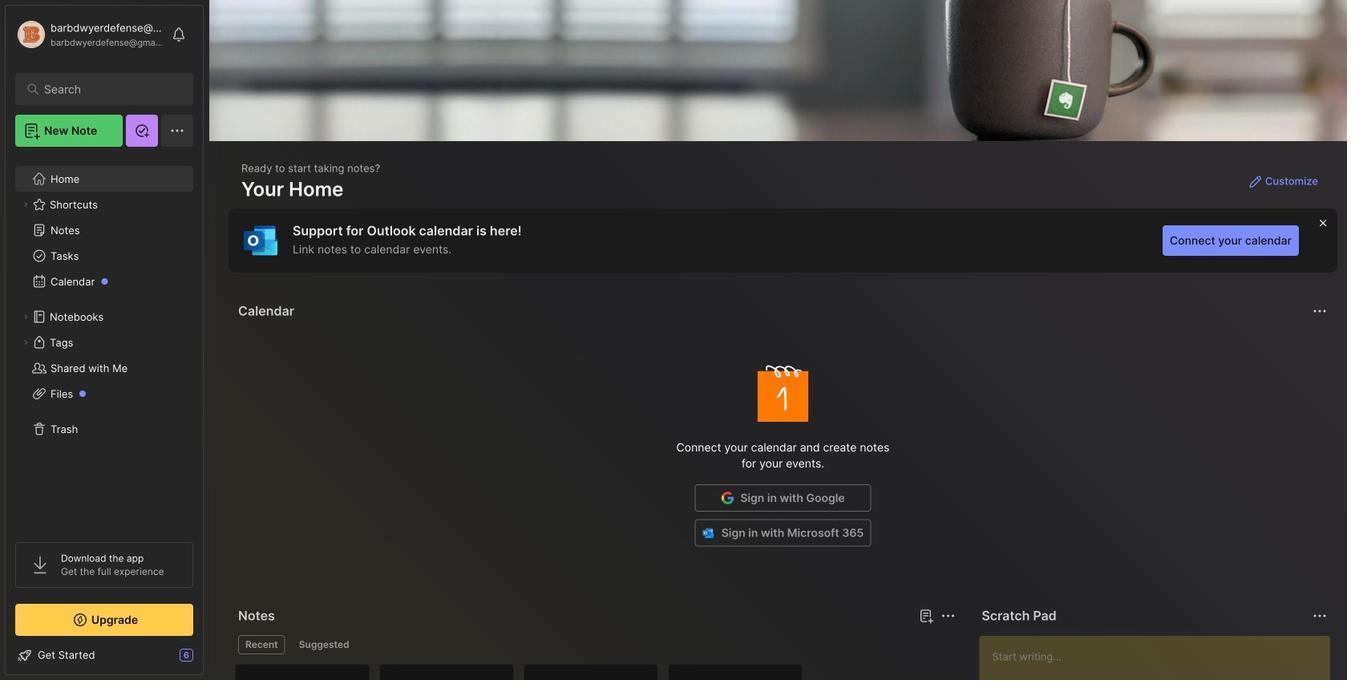 Task type: vqa. For each thing, say whether or not it's contained in the screenshot.
the on to the bottom
no



Task type: describe. For each thing, give the bounding box(es) containing it.
expand tags image
[[21, 338, 30, 347]]

1 tab from the left
[[238, 635, 285, 655]]

Start writing… text field
[[993, 636, 1330, 680]]

none search field inside main element
[[44, 79, 172, 99]]

2 tab from the left
[[292, 635, 357, 655]]

main element
[[0, 0, 209, 680]]

Search text field
[[44, 82, 172, 97]]

1 horizontal spatial more actions field
[[1309, 300, 1332, 322]]



Task type: locate. For each thing, give the bounding box(es) containing it.
tab
[[238, 635, 285, 655], [292, 635, 357, 655]]

row group
[[235, 664, 813, 680]]

tree inside main element
[[6, 156, 203, 528]]

1 vertical spatial more actions field
[[937, 605, 960, 627]]

0 horizontal spatial tab
[[238, 635, 285, 655]]

None search field
[[44, 79, 172, 99]]

expand notebooks image
[[21, 312, 30, 322]]

0 vertical spatial more actions field
[[1309, 300, 1332, 322]]

Help and Learning task checklist field
[[6, 643, 203, 668]]

Account field
[[15, 18, 164, 51]]

more actions image
[[939, 606, 958, 626]]

click to collapse image
[[203, 651, 215, 670]]

tree
[[6, 156, 203, 528]]

1 horizontal spatial tab
[[292, 635, 357, 655]]

0 horizontal spatial more actions field
[[937, 605, 960, 627]]

tab list
[[238, 635, 953, 655]]

More actions field
[[1309, 300, 1332, 322], [937, 605, 960, 627]]



